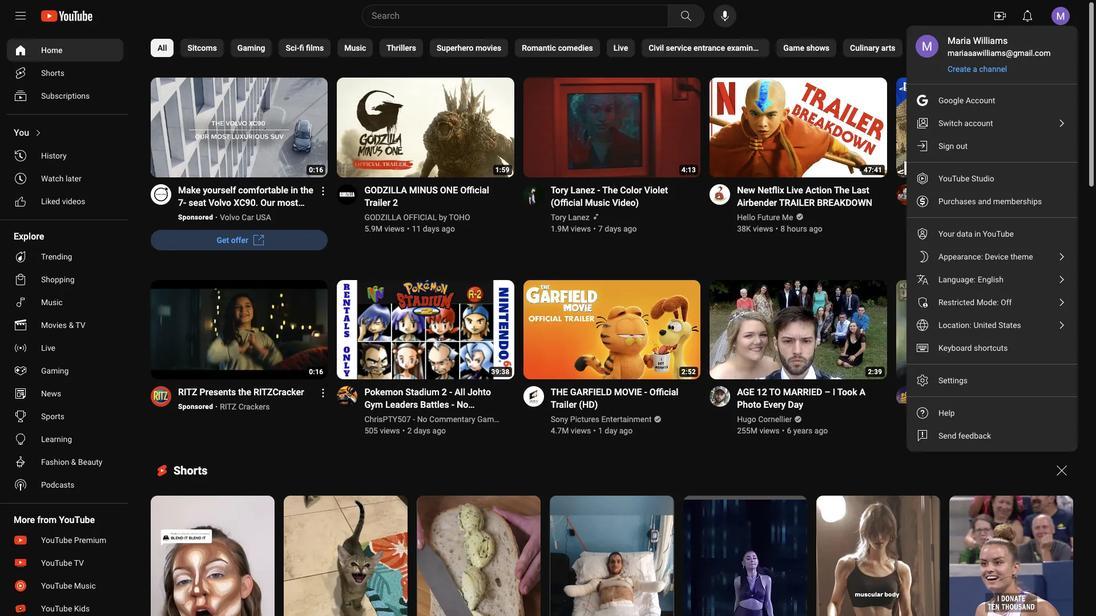 Task type: locate. For each thing, give the bounding box(es) containing it.
2 0:16 from the top
[[309, 368, 323, 376]]

official right one
[[460, 185, 489, 196]]

views for tory lanez - the color violet (official music video)
[[571, 224, 591, 233]]

days down 'studios' on the bottom of page
[[982, 427, 999, 436]]

0 vertical spatial volvo
[[209, 197, 231, 208]]

39:38 link
[[337, 280, 514, 381]]

hello
[[737, 213, 756, 222]]

volvo inside "make yourself comfortable in the 7- seat volvo xc90. our most luxurious suv."
[[209, 197, 231, 208]]

live inside tab list
[[614, 43, 628, 53]]

views for pokemon stadium 2 - all johto gym leaders battles - no commentary (nintendo 64,round 2,rentals only)
[[380, 427, 400, 436]]

Get offer text field
[[217, 236, 248, 245]]

- right movie
[[645, 387, 648, 398]]

2 sponsored from the top
[[178, 403, 213, 411]]

–
[[825, 387, 831, 398]]

1 horizontal spatial gaming
[[237, 43, 265, 53]]

you link
[[7, 122, 123, 144], [7, 122, 123, 144]]

luxurious
[[178, 210, 216, 221]]

1 horizontal spatial no
[[457, 400, 468, 411]]

youtube down the more from youtube
[[41, 536, 72, 545]]

days right 11
[[423, 224, 440, 233]]

sign out link
[[907, 135, 1078, 158], [907, 135, 1078, 158]]

views down century
[[944, 427, 964, 436]]

godzilla up 5.9m views
[[365, 213, 402, 222]]

0 vertical spatial in
[[291, 185, 298, 196]]

2 horizontal spatial live
[[787, 185, 803, 196]]

1 vertical spatial live
[[787, 185, 803, 196]]

None search field
[[341, 5, 707, 27]]

1 vertical spatial 0:16 link
[[151, 280, 328, 381]]

1 vertical spatial |
[[947, 400, 949, 411]]

0 vertical spatial sponsored
[[178, 213, 213, 221]]

all left sitcoms at the left
[[158, 43, 167, 53]]

live up trailer
[[787, 185, 803, 196]]

seat
[[189, 197, 206, 208]]

ritz
[[178, 387, 197, 398], [220, 403, 237, 412]]

1 vertical spatial lanez
[[568, 213, 590, 222]]

fashion & beauty link
[[7, 451, 123, 474], [7, 451, 123, 474]]

youtube up youtube music
[[41, 559, 72, 568]]

1 day ago
[[598, 427, 633, 436]]

tory inside tory lanez - the color violet (official music video)
[[551, 185, 568, 196]]

godzilla official by toho image
[[337, 184, 358, 205]]

watch later
[[41, 174, 81, 183]]

trailer down the
[[551, 400, 577, 411]]

Search text field
[[372, 9, 666, 23]]

photo
[[737, 400, 762, 411]]

views down pictures
[[571, 427, 591, 436]]

lanez up 1.9m views
[[568, 213, 590, 222]]

avatar image image
[[1052, 7, 1070, 25]]

godzilla inside godzilla minus one official trailer 2
[[365, 185, 407, 196]]

entrance
[[694, 43, 725, 53]]

commentary inside pokemon stadium 2 - all johto gym leaders battles - no commentary (nintendo 64,round 2,rentals only)
[[365, 412, 417, 423]]

gaming down the johto
[[477, 415, 505, 424]]

1:59 link
[[337, 78, 514, 179]]

gaming up news
[[41, 367, 69, 376]]

days down chrispty507 - no commentary gaming
[[414, 427, 431, 436]]

the up the breakdown
[[834, 185, 850, 196]]

switch
[[939, 119, 963, 128]]

views down champs network
[[944, 224, 964, 233]]

1 vertical spatial in
[[975, 230, 981, 239]]

2 0:16 button from the top
[[151, 280, 328, 381]]

1 vertical spatial ritz
[[220, 403, 237, 412]]

1 horizontal spatial of
[[1017, 387, 1025, 398]]

1 horizontal spatial |
[[986, 197, 989, 208]]

official inside the garfield movie - official trailer (hd)
[[650, 387, 679, 398]]

williams
[[973, 35, 1008, 46]]

0 horizontal spatial trailer
[[365, 197, 391, 208]]

official right movie
[[650, 387, 679, 398]]

ago for one
[[442, 224, 455, 233]]

2 up godzilla official by toho
[[393, 197, 398, 208]]

commentary up the only)
[[429, 415, 475, 424]]

podcasts inside tab list
[[916, 43, 950, 53]]

1 vertical spatial 0:16 button
[[151, 280, 328, 381]]

the up video) on the top of page
[[603, 185, 618, 196]]

tory for tory lanez
[[551, 213, 566, 222]]

out
[[956, 142, 968, 151]]

maria
[[948, 35, 971, 46]]

godzilla inside godzilla official by toho link
[[365, 213, 402, 222]]

lanez for tory lanez - the color violet (official music video)
[[571, 185, 595, 196]]

1 vertical spatial 16 seconds element
[[309, 368, 323, 376]]

the
[[603, 185, 618, 196], [834, 185, 850, 196]]

- left "color"
[[598, 185, 601, 196]]

0 vertical spatial ritz
[[178, 387, 197, 398]]

1 tory from the top
[[551, 185, 568, 196]]

took
[[838, 387, 857, 398]]

0 horizontal spatial ritz
[[178, 387, 197, 398]]

12 left 'to'
[[757, 387, 767, 398]]

5.9m views
[[365, 224, 405, 233]]

godzilla left minus on the top left of the page
[[365, 185, 407, 196]]

0 horizontal spatial 12
[[757, 387, 767, 398]]

gaming left the sci-
[[237, 43, 265, 53]]

boss
[[941, 197, 961, 208]]

0 vertical spatial 12
[[757, 387, 767, 398]]

go to channel: volvo car usa. element
[[220, 213, 271, 222]]

tab list
[[151, 32, 1096, 64]]

0 horizontal spatial in
[[291, 185, 298, 196]]

1 horizontal spatial ritz
[[220, 403, 237, 412]]

subscriptions
[[41, 91, 90, 101]]

ago for -
[[624, 224, 637, 233]]

all inside pokemon stadium 2 - all johto gym leaders battles - no commentary (nintendo 64,round 2,rentals only)
[[455, 387, 465, 398]]

tory lanez image
[[524, 184, 544, 205]]

5.8m
[[924, 427, 942, 436]]

youtube for youtube tv
[[41, 559, 72, 568]]

sponsored for ritz
[[178, 403, 213, 411]]

1 vertical spatial 0:16
[[309, 368, 323, 376]]

views for new netflix live action the last airbender trailer breakdown
[[753, 224, 773, 233]]

4:13 link
[[524, 78, 701, 179]]

1 horizontal spatial trailer
[[551, 400, 577, 411]]

1 vertical spatial tory
[[551, 213, 566, 222]]

trailer up 5.9m
[[365, 197, 391, 208]]

0 vertical spatial tory
[[551, 185, 568, 196]]

16 seconds element for godzilla minus one official trailer 2
[[309, 166, 323, 174]]

2 up battles in the left of the page
[[442, 387, 447, 398]]

off
[[1001, 298, 1012, 307]]

ritz down presents
[[220, 403, 237, 412]]

1 horizontal spatial the
[[834, 185, 850, 196]]

gaming link
[[7, 360, 123, 383], [7, 360, 123, 383]]

volvo left car
[[220, 213, 240, 222]]

usa
[[256, 213, 271, 222]]

language: english
[[939, 275, 1004, 284]]

& left beauty on the bottom
[[71, 458, 76, 467]]

youtube up spider-
[[939, 174, 970, 183]]

podcasts up create
[[916, 43, 950, 53]]

0 horizontal spatial podcasts
[[41, 481, 75, 490]]

shortcuts
[[974, 344, 1008, 353]]

1 horizontal spatial commentary
[[429, 415, 475, 424]]

trailer
[[779, 197, 815, 208]]

youtube left kids
[[41, 605, 72, 614]]

youtube up "device"
[[983, 230, 1014, 239]]

0 vertical spatial all
[[158, 43, 167, 53]]

1 horizontal spatial 12
[[971, 427, 980, 436]]

ritz right 'go to channel: ritz crackers.' icon
[[178, 387, 197, 398]]

only)
[[446, 425, 467, 436]]

kingdom of the planet of the apes | teaser trailer by 20th century studios 5,881,871 views 12 days ago 1 minute, 40 seconds element
[[924, 387, 1060, 412]]

home link
[[7, 39, 123, 62], [7, 39, 123, 62]]

in up most
[[291, 185, 298, 196]]

1 horizontal spatial official
[[650, 387, 679, 398]]

of up teaser
[[963, 387, 971, 398]]

music up the movies
[[41, 298, 63, 307]]

ago down video) on the top of page
[[624, 224, 637, 233]]

2 of from the left
[[1017, 387, 1025, 398]]

godzilla minus one official trailer 2 by godzilla official by toho 5,908,805 views 11 days ago 1 minute, 59 seconds element
[[365, 184, 501, 209]]

trailer inside kingdom of the planet of the apes | teaser trailer
[[981, 400, 1007, 411]]

live down the movies
[[41, 344, 55, 353]]

in right the data
[[975, 230, 981, 239]]

16 seconds element for pokemon stadium 2 - all johto gym leaders battles - no commentary (nintendo 64,round 2,rentals only)
[[309, 368, 323, 376]]

2 minutes, 52 seconds element
[[682, 368, 696, 376]]

1 godzilla from the top
[[365, 185, 407, 196]]

live left civil on the top right of the page
[[614, 43, 628, 53]]

views right 5.9m
[[385, 224, 405, 233]]

1 0:16 button from the top
[[151, 78, 328, 179]]

ago right the hours
[[809, 224, 823, 233]]

ultra
[[991, 197, 1018, 208]]

our
[[261, 197, 275, 208]]

1 horizontal spatial in
[[975, 230, 981, 239]]

views down "hugo cornellier" link
[[760, 427, 780, 436]]

1 horizontal spatial all
[[455, 387, 465, 398]]

ago right years
[[815, 427, 828, 436]]

ago down entertainment
[[619, 427, 633, 436]]

ago for to
[[815, 427, 828, 436]]

0:16 for pokemon
[[309, 368, 323, 376]]

of right planet
[[1017, 387, 1025, 398]]

views down chrispty507
[[380, 427, 400, 436]]

2 minutes, 39 seconds element
[[868, 368, 883, 376]]

0 vertical spatial 0:16 link
[[151, 78, 328, 179]]

the left the godzilla official by toho image
[[300, 185, 313, 196]]

0 vertical spatial gaming
[[237, 43, 265, 53]]

0 vertical spatial 0:16 button
[[151, 78, 328, 179]]

1 vertical spatial gaming
[[41, 367, 69, 376]]

action-
[[970, 43, 996, 53]]

sponsored down presents
[[178, 403, 213, 411]]

music up kids
[[74, 582, 96, 591]]

ritz for ritz crackers
[[220, 403, 237, 412]]

youtube down youtube tv
[[41, 582, 72, 591]]

music up 7
[[585, 197, 610, 208]]

20th century studios
[[924, 415, 998, 424]]

more from youtube
[[14, 515, 95, 526]]

one
[[440, 185, 458, 196]]

ago down [4k
[[1002, 224, 1016, 233]]

(ps5) spider-man 2 sandman full boss fight | ultra realistic graphics gameplay [4k 60fps hdr] by champs network 1,472,155 views 3 weeks ago 18 minutes element
[[924, 184, 1060, 233]]

lanez inside tory lanez - the color violet (official music video)
[[571, 185, 595, 196]]

tory up (official
[[551, 185, 568, 196]]

2 tory from the top
[[551, 213, 566, 222]]

days for the
[[982, 427, 999, 436]]

1 vertical spatial &
[[71, 458, 76, 467]]

0 vertical spatial 0:16
[[309, 166, 323, 174]]

tv
[[76, 321, 85, 330], [74, 559, 84, 568]]

godzilla for godzilla minus one official trailer 2
[[365, 185, 407, 196]]

1 16 seconds element from the top
[[309, 166, 323, 174]]

commentary up 64,round
[[365, 412, 417, 423]]

1 vertical spatial tv
[[74, 559, 84, 568]]

go to channel: volvo car usa. image
[[151, 184, 171, 205]]

views down hello future me
[[753, 224, 773, 233]]

2 the from the left
[[834, 185, 850, 196]]

39 minutes, 38 seconds element
[[491, 368, 510, 376]]

offer
[[231, 236, 248, 245]]

8 hours ago
[[781, 224, 823, 233]]

| inside (ps5) spider-man 2 sandman full boss fight | ultra realistic graphics gameplay [4k 60fps hdr]
[[986, 197, 989, 208]]

color
[[620, 185, 642, 196]]

yourself
[[203, 185, 236, 196]]

ago right feedback
[[1001, 427, 1014, 436]]

tory inside tory lanez link
[[551, 213, 566, 222]]

16 seconds element
[[309, 166, 323, 174], [309, 368, 323, 376]]

youtube premium link
[[7, 529, 123, 552], [7, 529, 123, 552]]

0 horizontal spatial official
[[460, 185, 489, 196]]

help link
[[907, 402, 1078, 425], [907, 402, 1078, 425]]

- up 2,rentals
[[413, 415, 415, 424]]

1 horizontal spatial shorts
[[174, 464, 208, 478]]

days right 7
[[605, 224, 622, 233]]

1 the from the left
[[603, 185, 618, 196]]

presents
[[200, 387, 236, 398]]

ago for movie
[[619, 427, 633, 436]]

tory lanez - the color violet (official music video)
[[551, 185, 668, 208]]

tory up 1.9m
[[551, 213, 566, 222]]

1 horizontal spatial podcasts
[[916, 43, 950, 53]]

2 days ago
[[407, 427, 446, 436]]

2 0:16 link from the top
[[151, 280, 328, 381]]

ad - make yourself comfortable in the 7- seat volvo xc90. our most luxurious suv. - 16 seconds - the volvo xc90 - volvo car usa - play video element
[[178, 184, 314, 221]]

0 horizontal spatial shorts
[[41, 69, 64, 78]]

1 0:16 from the top
[[309, 166, 323, 174]]

sponsored for make
[[178, 213, 213, 221]]

liked videos link
[[7, 190, 123, 213], [7, 190, 123, 213]]

volvo down yourself
[[209, 197, 231, 208]]

no up 2,rentals
[[417, 415, 428, 424]]

lanez up (official
[[571, 185, 595, 196]]

ago down chrispty507 - no commentary gaming
[[433, 427, 446, 436]]

explore
[[14, 231, 44, 242]]

days for 2
[[414, 427, 431, 436]]

days for one
[[423, 224, 440, 233]]

2 horizontal spatial trailer
[[981, 400, 1007, 411]]

age 12 to married – i took a photo every day link
[[737, 387, 873, 412]]

1 vertical spatial official
[[650, 387, 679, 398]]

new netflix live action the last airbender trailer breakdown
[[737, 185, 873, 208]]

&
[[69, 321, 74, 330], [71, 458, 76, 467]]

views for godzilla minus one official trailer 2
[[385, 224, 405, 233]]

& right the movies
[[69, 321, 74, 330]]

the garfield movie - official trailer (hd) link
[[551, 387, 687, 412]]

podcasts down fashion
[[41, 481, 75, 490]]

1 vertical spatial 12
[[971, 427, 980, 436]]

0 vertical spatial shorts
[[41, 69, 64, 78]]

(hd)
[[579, 400, 598, 411]]

studios
[[971, 415, 998, 424]]

0 vertical spatial no
[[457, 400, 468, 411]]

0:16 for godzilla
[[309, 166, 323, 174]]

47 minutes, 41 seconds element
[[864, 166, 883, 174]]

1 0:16 link from the top
[[151, 78, 328, 179]]

views down tory lanez link on the right
[[571, 224, 591, 233]]

2 vertical spatial gaming
[[477, 415, 505, 424]]

(ps5) spider-man 2 sandman full boss fight | ultra realistic graphics gameplay [4k 60fps hdr]
[[924, 185, 1055, 233]]

videos
[[62, 197, 85, 206]]

2 up "ultra"
[[998, 185, 1004, 196]]

0 horizontal spatial gaming
[[41, 367, 69, 376]]

0 vertical spatial tv
[[76, 321, 85, 330]]

movie
[[614, 387, 642, 398]]

all left the johto
[[455, 387, 465, 398]]

live
[[614, 43, 628, 53], [787, 185, 803, 196], [41, 344, 55, 353]]

0 horizontal spatial of
[[963, 387, 971, 398]]

studio
[[972, 174, 995, 183]]

0 vertical spatial live
[[614, 43, 628, 53]]

thrillers
[[387, 43, 416, 53]]

history
[[41, 151, 67, 160]]

films
[[306, 43, 324, 53]]

0:16 button for godzilla
[[151, 78, 328, 179]]

graphics
[[924, 210, 960, 221]]

20th century studios link
[[924, 414, 999, 426]]

news link
[[7, 383, 123, 405], [7, 383, 123, 405]]

0 horizontal spatial the
[[603, 185, 618, 196]]

0 vertical spatial &
[[69, 321, 74, 330]]

hello future me image
[[710, 184, 730, 205]]

0:16 link for godzilla
[[151, 78, 328, 179]]

all inside tab list
[[158, 43, 167, 53]]

0 horizontal spatial commentary
[[365, 412, 417, 423]]

create a channel
[[948, 65, 1007, 74]]

0 vertical spatial 16 seconds element
[[309, 166, 323, 174]]

0 horizontal spatial all
[[158, 43, 167, 53]]

0 vertical spatial godzilla
[[365, 185, 407, 196]]

tv down youtube premium
[[74, 559, 84, 568]]

in inside "make yourself comfortable in the 7- seat volvo xc90. our most luxurious suv."
[[291, 185, 298, 196]]

0 vertical spatial podcasts
[[916, 43, 950, 53]]

sponsored down 'seat'
[[178, 213, 213, 221]]

12 down 'studios' on the bottom of page
[[971, 427, 980, 436]]

comedies
[[558, 43, 593, 53]]

1 vertical spatial godzilla
[[365, 213, 402, 222]]

tv right the movies
[[76, 321, 85, 330]]

0 vertical spatial official
[[460, 185, 489, 196]]

create
[[948, 65, 971, 74]]

youtube for youtube premium
[[41, 536, 72, 545]]

trailer down planet
[[981, 400, 1007, 411]]

music right films
[[344, 43, 366, 53]]

1 sponsored from the top
[[178, 213, 213, 221]]

2 godzilla from the top
[[365, 213, 402, 222]]

2 16 seconds element from the top
[[309, 368, 323, 376]]

make
[[178, 185, 201, 196]]

0 vertical spatial |
[[986, 197, 989, 208]]

0 vertical spatial lanez
[[571, 185, 595, 196]]

4 minutes, 13 seconds element
[[682, 166, 696, 174]]

ago down by
[[442, 224, 455, 233]]

2 vertical spatial live
[[41, 344, 55, 353]]

podcasts link
[[7, 474, 123, 497], [7, 474, 123, 497]]

1 horizontal spatial live
[[614, 43, 628, 53]]

man
[[978, 185, 996, 196]]

liked videos
[[41, 197, 85, 206]]

1.4m
[[924, 224, 942, 233]]

the garfield movie - official trailer (hd)
[[551, 387, 679, 411]]

no down the johto
[[457, 400, 468, 411]]

1 vertical spatial all
[[455, 387, 465, 398]]

0:16 link
[[151, 78, 328, 179], [151, 280, 328, 381]]

day
[[788, 400, 804, 411]]

1 vertical spatial sponsored
[[178, 403, 213, 411]]

no inside pokemon stadium 2 - all johto gym leaders battles - no commentary (nintendo 64,round 2,rentals only)
[[457, 400, 468, 411]]

by
[[439, 213, 447, 222]]

action
[[806, 185, 832, 196]]

0 horizontal spatial |
[[947, 400, 949, 411]]

1 vertical spatial no
[[417, 415, 428, 424]]

1 vertical spatial podcasts
[[41, 481, 75, 490]]

go to channel: ritz crackers. element
[[220, 403, 270, 412]]

network
[[955, 213, 985, 222]]

kids
[[74, 605, 90, 614]]

ago for 2
[[433, 427, 446, 436]]

views for the garfield movie - official trailer (hd)
[[571, 427, 591, 436]]



Task type: describe. For each thing, give the bounding box(es) containing it.
the inside "make yourself comfortable in the 7- seat volvo xc90. our most luxurious suv."
[[300, 185, 313, 196]]

examination
[[727, 43, 771, 53]]

ritz for ritz presents the ritzcracker
[[178, 387, 197, 398]]

1 of from the left
[[963, 387, 971, 398]]

age 12 to married – i took a photo every day by hugo cornellier 255,101,609 views 6 years ago 2 minutes, 39 seconds element
[[737, 387, 873, 412]]

airbender
[[737, 197, 777, 208]]

3 weeks ago
[[971, 224, 1016, 233]]

0:16 link for pokemon
[[151, 280, 328, 381]]

the inside tory lanez - the color violet (official music video)
[[603, 185, 618, 196]]

lanez for tory lanez
[[568, 213, 590, 222]]

pokemon stadium 2 - all johto gym leaders battles - no commentary (nintendo 64,round 2,rentals only) by chrispty507 - no commentary gaming 505 views 2 days ago 39 minutes element
[[365, 387, 501, 436]]

music inside tory lanez - the color violet (official music video)
[[585, 197, 610, 208]]

hugo
[[737, 415, 756, 424]]

the up go to channel: ritz crackers. element
[[238, 387, 251, 398]]

car
[[242, 213, 254, 222]]

ritz presents the ritzcracker
[[178, 387, 304, 398]]

champs network image
[[896, 184, 917, 205]]

go to channel: ritz crackers. image
[[151, 387, 171, 407]]

chrispty507 - no commentary gaming image
[[337, 387, 358, 407]]

tab list containing all
[[151, 32, 1096, 64]]

action-adventure games
[[970, 43, 1058, 53]]

keyboard
[[939, 344, 972, 353]]

- inside tory lanez - the color violet (official music video)
[[598, 185, 601, 196]]

20th century studios image
[[896, 387, 917, 407]]

battles
[[420, 400, 449, 411]]

to
[[769, 387, 781, 398]]

create a channel link
[[948, 63, 1008, 75]]

volvo car usa
[[220, 213, 271, 222]]

tory lanez - the color violet (official music video) link
[[551, 184, 687, 209]]

1 vertical spatial shorts
[[174, 464, 208, 478]]

every
[[764, 400, 786, 411]]

- inside the garfield movie - official trailer (hd)
[[645, 387, 648, 398]]

hdr]
[[924, 222, 944, 233]]

1.9m views
[[551, 224, 591, 233]]

2 inside godzilla minus one official trailer 2
[[393, 197, 398, 208]]

youtube studio
[[939, 174, 995, 183]]

2 inside pokemon stadium 2 - all johto gym leaders battles - no commentary (nintendo 64,round 2,rentals only)
[[442, 387, 447, 398]]

location:
[[939, 321, 972, 330]]

new netflix live action the last airbender trailer breakdown by hello future me 38,304 views 8 hours ago 47 minutes element
[[737, 184, 873, 209]]

restricted
[[939, 298, 975, 307]]

505 views
[[365, 427, 400, 436]]

full
[[924, 197, 938, 208]]

505
[[365, 427, 378, 436]]

most
[[277, 197, 298, 208]]

sony pictures entertainment image
[[524, 387, 544, 407]]

youtube music
[[41, 582, 96, 591]]

2:52
[[682, 368, 696, 376]]

hello future me
[[737, 213, 793, 222]]

pictures
[[570, 415, 600, 424]]

11
[[412, 224, 421, 233]]

kingdom of the planet of the apes | teaser trailer
[[924, 387, 1041, 411]]

& for tv
[[69, 321, 74, 330]]

gameplay
[[962, 210, 1003, 221]]

purchases and memberships
[[939, 197, 1042, 206]]

movies
[[41, 321, 67, 330]]

255m views
[[737, 427, 780, 436]]

5.9m
[[365, 224, 383, 233]]

the garfield movie - official trailer (hd) by sony pictures entertainment 4,792,981 views 1 day ago 2 minutes, 52 seconds element
[[551, 387, 687, 412]]

| inside kingdom of the planet of the apes | teaser trailer
[[947, 400, 949, 411]]

the
[[551, 387, 568, 398]]

live inside 'new netflix live action the last airbender trailer breakdown'
[[787, 185, 803, 196]]

years
[[794, 427, 813, 436]]

the inside 'new netflix live action the last airbender trailer breakdown'
[[834, 185, 850, 196]]

youtube for youtube kids
[[41, 605, 72, 614]]

hugo cornellier image
[[710, 387, 730, 407]]

chrispty507
[[365, 415, 411, 424]]

game shows
[[784, 43, 830, 53]]

trailer inside godzilla minus one official trailer 2
[[365, 197, 391, 208]]

2:39 link
[[710, 280, 887, 381]]

your
[[939, 230, 955, 239]]

ago for the
[[1001, 427, 1014, 436]]

appearance: device theme option
[[907, 246, 1078, 268]]

12 inside age 12 to married – i took a photo every day
[[757, 387, 767, 398]]

premium
[[74, 536, 106, 545]]

kingdom of the planet of the apes | teaser trailer link
[[924, 387, 1060, 412]]

- up (nintendo
[[449, 387, 452, 398]]

7-
[[178, 197, 186, 208]]

from
[[37, 515, 57, 526]]

account
[[965, 119, 993, 128]]

trailer inside the garfield movie - official trailer (hd)
[[551, 400, 577, 411]]

2 horizontal spatial gaming
[[477, 415, 505, 424]]

2,rentals
[[405, 425, 443, 436]]

ago for man
[[1002, 224, 1016, 233]]

violet
[[644, 185, 668, 196]]

0 horizontal spatial live
[[41, 344, 55, 353]]

music inside tab list
[[344, 43, 366, 53]]

sci-
[[286, 43, 299, 53]]

send feedback
[[939, 432, 991, 441]]

7
[[598, 224, 603, 233]]

views for kingdom of the planet of the apes | teaser trailer
[[944, 427, 964, 436]]

last
[[852, 185, 870, 196]]

youtube for youtube studio
[[939, 174, 970, 183]]

civil
[[649, 43, 664, 53]]

english
[[978, 275, 1004, 284]]

gaming inside tab list
[[237, 43, 265, 53]]

views for (ps5) spider-man 2 sandman full boss fight | ultra realistic graphics gameplay [4k 60fps hdr]
[[944, 224, 964, 233]]

comfortable
[[238, 185, 288, 196]]

the up teaser
[[973, 387, 986, 398]]

google account
[[939, 96, 996, 105]]

champs
[[924, 213, 953, 222]]

20th
[[924, 415, 940, 424]]

1 vertical spatial volvo
[[220, 213, 240, 222]]

5.8m views
[[924, 427, 964, 436]]

1.9m
[[551, 224, 569, 233]]

sci-fi films
[[286, 43, 324, 53]]

pokemon stadium 2 - all johto gym leaders battles - no commentary (nintendo 64,round 2,rentals only)
[[365, 387, 491, 436]]

google
[[939, 96, 964, 105]]

- right battles in the left of the page
[[452, 400, 455, 411]]

planet
[[989, 387, 1015, 398]]

youtube up youtube premium
[[59, 515, 95, 526]]

youtube kids
[[41, 605, 90, 614]]

4.7m views
[[551, 427, 591, 436]]

superhero
[[437, 43, 474, 53]]

sign
[[939, 142, 954, 151]]

2:39
[[868, 368, 883, 376]]

sitcoms
[[188, 43, 217, 53]]

gym
[[365, 400, 383, 411]]

official inside godzilla minus one official trailer 2
[[460, 185, 489, 196]]

[4k
[[1005, 210, 1019, 221]]

chrispty507 - no commentary gaming
[[365, 415, 505, 424]]

days for -
[[605, 224, 622, 233]]

data
[[957, 230, 973, 239]]

views for age 12 to married – i took a photo every day
[[760, 427, 780, 436]]

tory lanez - the color violet (official music video) by tory lanez 1,920,871 views 7 days ago 4 minutes, 13 seconds element
[[551, 184, 687, 209]]

& for beauty
[[71, 458, 76, 467]]

day
[[605, 427, 617, 436]]

255m
[[737, 427, 758, 436]]

stadium
[[406, 387, 440, 398]]

(ps5)
[[924, 185, 947, 196]]

hugo cornellier link
[[737, 414, 793, 426]]

age 12 to married – i took a photo every day
[[737, 387, 866, 411]]

0:16 button for pokemon
[[151, 280, 328, 381]]

netflix
[[758, 185, 785, 196]]

hello future me link
[[737, 212, 794, 223]]

age
[[737, 387, 755, 398]]

united
[[974, 321, 997, 330]]

2 down chrispty507
[[407, 427, 412, 436]]

6
[[787, 427, 792, 436]]

0 horizontal spatial no
[[417, 415, 428, 424]]

youtube for youtube music
[[41, 582, 72, 591]]

tory for tory lanez - the color violet (official music video)
[[551, 185, 568, 196]]

weeks
[[978, 224, 1000, 233]]

memberships
[[994, 197, 1042, 206]]

1 minute, 59 seconds element
[[496, 166, 510, 174]]

game
[[784, 43, 805, 53]]

godzilla for godzilla official by toho
[[365, 213, 402, 222]]

2:52 link
[[524, 280, 701, 381]]

the right planet
[[1028, 387, 1041, 398]]

2 inside (ps5) spider-man 2 sandman full boss fight | ultra realistic graphics gameplay [4k 60fps hdr]
[[998, 185, 1004, 196]]

8
[[781, 224, 785, 233]]

ago for live
[[809, 224, 823, 233]]



Task type: vqa. For each thing, say whether or not it's contained in the screenshot.
Live
yes



